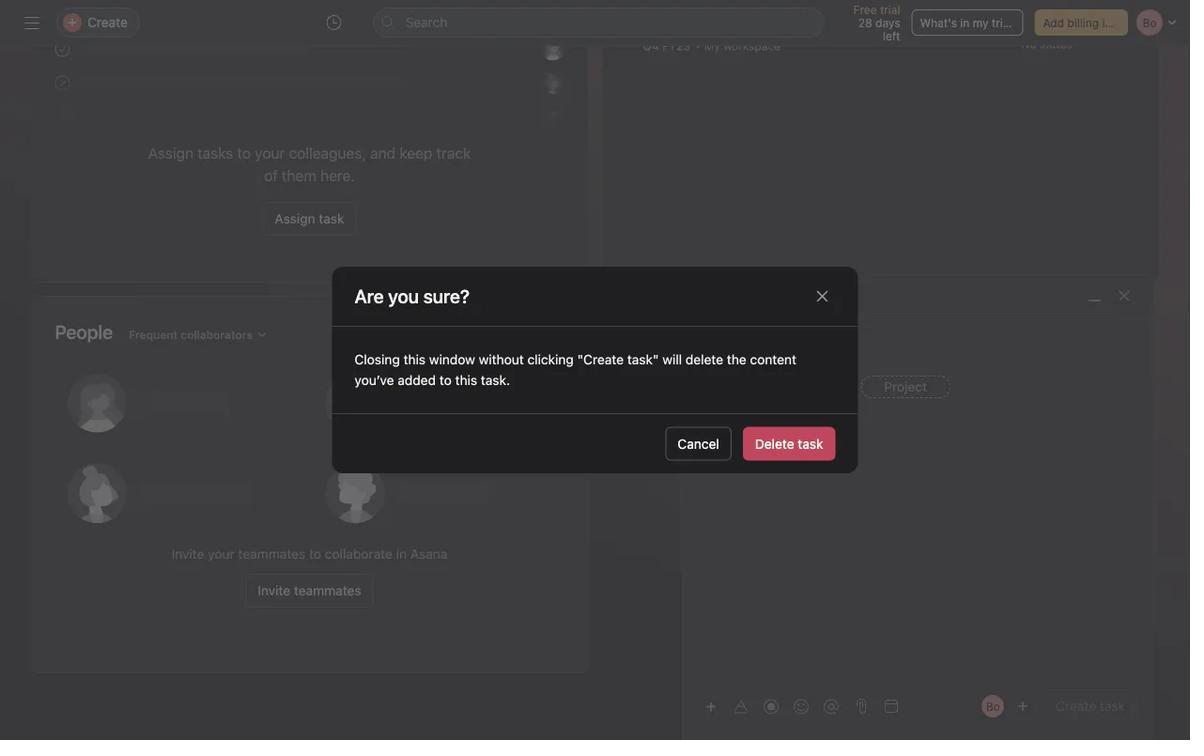 Task type: vqa. For each thing, say whether or not it's contained in the screenshot.
the teammates
yes



Task type: locate. For each thing, give the bounding box(es) containing it.
task inside the are you sure? dialog
[[798, 436, 824, 452]]

1 horizontal spatial invite
[[258, 583, 291, 599]]

search button
[[374, 8, 825, 38]]

assign left tasks
[[148, 144, 194, 162]]

collaborate
[[325, 547, 393, 562]]

1 horizontal spatial task
[[798, 436, 824, 452]]

1 horizontal spatial your
[[255, 144, 285, 162]]

are you sure? dialog
[[332, 267, 859, 474]]

0 vertical spatial assign
[[148, 144, 194, 162]]

workspace
[[724, 39, 781, 53]]

no status
[[1022, 38, 1073, 51]]

toolbar
[[698, 693, 849, 721]]

toolbar inside dialog
[[698, 693, 849, 721]]

your
[[255, 144, 285, 162], [208, 547, 235, 562]]

1 vertical spatial assign
[[275, 211, 315, 227]]

delete task button
[[743, 427, 836, 461]]

to right tasks
[[237, 144, 251, 162]]

0 horizontal spatial this
[[404, 352, 426, 368]]

invite
[[172, 547, 204, 562], [258, 583, 291, 599]]

0 vertical spatial your
[[255, 144, 285, 162]]

task inside dialog
[[1101, 699, 1126, 714]]

assign inside button
[[275, 211, 315, 227]]

without
[[479, 352, 524, 368]]

teammates
[[238, 547, 306, 562], [294, 583, 362, 599]]

task right create
[[1101, 699, 1126, 714]]

2 horizontal spatial task
[[1101, 699, 1126, 714]]

teammates up invite teammates
[[238, 547, 306, 562]]

you sure?
[[388, 285, 470, 307]]

assign
[[148, 144, 194, 162], [275, 211, 315, 227]]

assign tasks to your colleagues, and keep track of them here.
[[148, 144, 471, 185]]

task for create task
[[1101, 699, 1126, 714]]

bo
[[987, 700, 1001, 713]]

1 vertical spatial this
[[455, 373, 478, 388]]

invite inside button
[[258, 583, 291, 599]]

this down window
[[455, 373, 478, 388]]

0 horizontal spatial task
[[319, 211, 345, 227]]

1 horizontal spatial in
[[961, 16, 970, 29]]

added
[[398, 373, 436, 388]]

task down the here.
[[319, 211, 345, 227]]

dialog
[[683, 275, 1153, 741]]

what's
[[921, 16, 958, 29]]

0 vertical spatial invite
[[172, 547, 204, 562]]

cancel button
[[666, 427, 732, 461]]

task right delete
[[798, 436, 824, 452]]

task inside button
[[319, 211, 345, 227]]

trial?
[[992, 16, 1018, 29]]

in left asana
[[396, 547, 407, 562]]

2 vertical spatial to
[[309, 547, 321, 562]]

1 horizontal spatial assign
[[275, 211, 315, 227]]

to down window
[[440, 373, 452, 388]]

0 horizontal spatial invite
[[172, 547, 204, 562]]

task
[[319, 211, 345, 227], [798, 436, 824, 452], [1101, 699, 1126, 714]]

assign task
[[275, 211, 345, 227]]

1 vertical spatial invite
[[258, 583, 291, 599]]

keep
[[400, 144, 433, 162]]

1 vertical spatial teammates
[[294, 583, 362, 599]]

this up added
[[404, 352, 426, 368]]

clicking
[[528, 352, 574, 368]]

track
[[437, 144, 471, 162]]

task for delete task
[[798, 436, 824, 452]]

1 vertical spatial task
[[798, 436, 824, 452]]

cancel
[[678, 436, 720, 452]]

0 vertical spatial to
[[237, 144, 251, 162]]

0 horizontal spatial assign
[[148, 144, 194, 162]]

delete
[[686, 352, 724, 368]]

"create
[[578, 352, 624, 368]]

task.
[[481, 373, 510, 388]]

teammates down invite your teammates to collaborate in asana
[[294, 583, 362, 599]]

0 vertical spatial task
[[319, 211, 345, 227]]

add billing info button
[[1035, 9, 1129, 36]]

assign down them
[[275, 211, 315, 227]]

to
[[237, 144, 251, 162], [440, 373, 452, 388], [309, 547, 321, 562]]

are
[[355, 285, 384, 307]]

in
[[961, 16, 970, 29], [396, 547, 407, 562]]

assign inside assign tasks to your colleagues, and keep track of them here.
[[148, 144, 194, 162]]

2 horizontal spatial to
[[440, 373, 452, 388]]

tasks
[[198, 144, 233, 162]]

to up invite teammates
[[309, 547, 321, 562]]

0 horizontal spatial your
[[208, 547, 235, 562]]

0 horizontal spatial to
[[237, 144, 251, 162]]

2 vertical spatial task
[[1101, 699, 1126, 714]]

delete task
[[756, 436, 824, 452]]

1 vertical spatial in
[[396, 547, 407, 562]]

0 vertical spatial in
[[961, 16, 970, 29]]

in left the my
[[961, 16, 970, 29]]

to inside closing this window without clicking "create task" will delete the content you've added to this task.
[[440, 373, 452, 388]]

0 vertical spatial this
[[404, 352, 426, 368]]

no
[[1022, 38, 1037, 51]]

info
[[1103, 16, 1123, 29]]

search
[[406, 15, 448, 30]]

project
[[885, 379, 928, 395]]

Task name text field
[[683, 333, 1153, 359]]

people
[[55, 321, 113, 343]]

add or remove collaborators from this task image
[[1018, 701, 1029, 713]]

this
[[404, 352, 426, 368], [455, 373, 478, 388]]

are you sure?
[[355, 285, 470, 307]]

1 vertical spatial to
[[440, 373, 452, 388]]

of
[[264, 167, 278, 185]]



Task type: describe. For each thing, give the bounding box(es) containing it.
your inside assign tasks to your colleagues, and keep track of them here.
[[255, 144, 285, 162]]

close this dialog image
[[815, 289, 830, 304]]

invite for invite your teammates to collaborate in asana
[[172, 547, 204, 562]]

28
[[859, 16, 873, 29]]

closing this window without clicking "create task" will delete the content you've added to this task.
[[355, 352, 797, 388]]

days
[[876, 16, 901, 29]]

invite your teammates to collaborate in asana
[[172, 547, 448, 562]]

record a video image
[[764, 700, 779, 715]]

minimize image
[[1088, 289, 1103, 304]]

0 horizontal spatial in
[[396, 547, 407, 562]]

assign for assign tasks to your colleagues, and keep track of them here.
[[148, 144, 194, 162]]

my
[[974, 16, 989, 29]]

you've
[[355, 373, 394, 388]]

and
[[370, 144, 396, 162]]

my
[[705, 39, 721, 53]]

assign for assign task
[[275, 211, 315, 227]]

• my workspace
[[696, 39, 781, 53]]

them
[[282, 167, 317, 185]]

in inside button
[[961, 16, 970, 29]]

invite teammates
[[258, 583, 362, 599]]

dialog containing project
[[683, 275, 1153, 741]]

colleagues,
[[289, 144, 366, 162]]

create task button
[[1044, 690, 1138, 724]]

left
[[883, 29, 901, 42]]

asana
[[411, 547, 448, 562]]

free trial 28 days left
[[854, 3, 901, 42]]

here.
[[321, 167, 355, 185]]

assign task button
[[263, 202, 357, 236]]

add billing info
[[1044, 16, 1123, 29]]

content
[[751, 352, 797, 368]]

what's in my trial? button
[[912, 9, 1024, 36]]

create task
[[1057, 699, 1126, 714]]

task for assign task
[[319, 211, 345, 227]]

1 horizontal spatial to
[[309, 547, 321, 562]]

1 vertical spatial your
[[208, 547, 235, 562]]

add
[[1044, 16, 1065, 29]]

status
[[1040, 38, 1073, 51]]

at mention image
[[824, 700, 839, 715]]

task"
[[628, 352, 659, 368]]

billing
[[1068, 16, 1100, 29]]

•
[[696, 39, 701, 53]]

teammates inside button
[[294, 583, 362, 599]]

search list box
[[374, 8, 825, 38]]

1 horizontal spatial this
[[455, 373, 478, 388]]

closing
[[355, 352, 400, 368]]

0 vertical spatial teammates
[[238, 547, 306, 562]]

window
[[429, 352, 476, 368]]

what's in my trial?
[[921, 16, 1018, 29]]

the
[[727, 352, 747, 368]]

will
[[663, 352, 682, 368]]

invite teammates button
[[246, 574, 374, 608]]

create
[[1057, 699, 1097, 714]]

delete
[[756, 436, 795, 452]]

invite for invite teammates
[[258, 583, 291, 599]]

trial
[[881, 3, 901, 16]]

to inside assign tasks to your colleagues, and keep track of them here.
[[237, 144, 251, 162]]

bo button
[[981, 694, 1007, 720]]

free
[[854, 3, 878, 16]]

close image
[[1118, 289, 1133, 304]]



